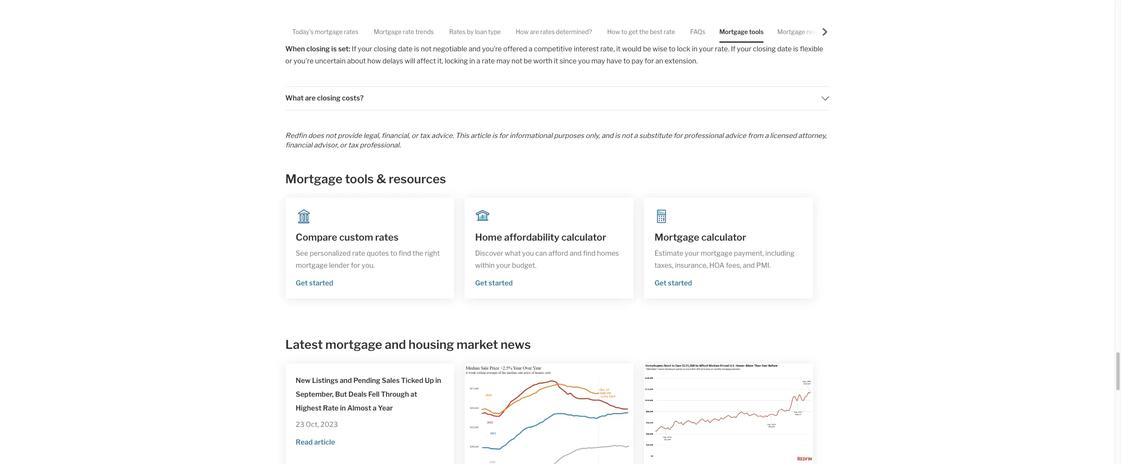 Task type: describe. For each thing, give the bounding box(es) containing it.
1 vertical spatial tax
[[348, 141, 358, 149]]

mortgage news link
[[778, 21, 822, 43]]

how for how are rates determined?
[[516, 28, 529, 35]]

this
[[456, 131, 469, 140]]

rate left trends on the top left
[[403, 28, 414, 35]]

compare custom rates link
[[296, 230, 444, 244]]

through
[[381, 390, 409, 398]]

set:
[[338, 45, 350, 53]]

is left the set:
[[331, 45, 337, 53]]

are for closing
[[305, 94, 316, 102]]

when your budget is tight: locking in your interest rate will allow you to set your budget and give you a clearer sense of your monthly mortgage payment.
[[285, 20, 775, 29]]

lock
[[677, 45, 691, 53]]

september,
[[296, 390, 334, 398]]

closing up delays
[[374, 45, 397, 53]]

2 calculator from the left
[[702, 232, 746, 243]]

can
[[536, 249, 547, 258]]

sales
[[382, 376, 400, 385]]

mortgage rate trends
[[374, 28, 434, 35]]

highest
[[296, 404, 322, 412]]

insurance,
[[675, 261, 708, 270]]

find inside discover what you can afford and find homes within your budget.
[[583, 249, 596, 258]]

since
[[560, 57, 577, 65]]

closing left costs?
[[317, 94, 341, 102]]

listings
[[312, 376, 338, 385]]

what
[[285, 94, 304, 102]]

hoa
[[710, 261, 725, 270]]

a left the clearer
[[610, 20, 614, 29]]

get started for mortgage
[[655, 279, 692, 287]]

up
[[425, 376, 434, 385]]

right
[[425, 249, 440, 257]]

a right from
[[765, 131, 769, 140]]

a inside new listings and pending sales ticked up in september, but deals fell through at highest rate in almost a year
[[373, 404, 377, 412]]

and inside new listings and pending sales ticked up in september, but deals fell through at highest rate in almost a year
[[340, 376, 352, 385]]

you right allow
[[495, 20, 507, 29]]

1 vertical spatial be
[[524, 57, 532, 65]]

are for rates
[[530, 28, 539, 35]]

financial,
[[382, 131, 410, 140]]

but
[[335, 390, 347, 398]]

professional
[[684, 131, 724, 140]]

if your closing date is not negotiable and you're offered a competitive interest rate, it would be wise to lock in your rate. if your closing date is flexible or you're uncertain about how delays will affect it, locking in a rate may not be worth it since you may have to pay for an extension.
[[285, 45, 825, 65]]

extension.
[[665, 57, 698, 65]]

when for when closing is set:
[[285, 45, 305, 53]]

type
[[488, 28, 501, 35]]

resources
[[389, 172, 446, 186]]

is left the 'flexible'
[[794, 45, 799, 53]]

1 horizontal spatial or
[[340, 141, 347, 149]]

2 may from the left
[[592, 57, 605, 65]]

mortgage tools
[[720, 28, 764, 35]]

1 date from the left
[[398, 45, 413, 53]]

when for when your budget is tight: locking in your interest rate will allow you to set your budget and give you a clearer sense of your monthly mortgage payment.
[[285, 20, 305, 29]]

is right only,
[[615, 131, 620, 140]]

best
[[650, 28, 663, 35]]

get for home affordability calculator
[[475, 279, 487, 287]]

0 vertical spatial it
[[616, 45, 621, 53]]

latest
[[285, 337, 323, 352]]

23
[[296, 420, 304, 429]]

rate right best
[[664, 28, 675, 35]]

affordability
[[504, 232, 560, 243]]

not up advisor,
[[325, 131, 336, 140]]

mortgage up pending
[[325, 337, 382, 352]]

to left lock
[[669, 45, 676, 53]]

taxes,
[[655, 261, 674, 270]]

2023
[[320, 420, 338, 429]]

loan
[[475, 28, 487, 35]]

today's mortgage rates link
[[292, 21, 359, 43]]

rate
[[323, 404, 339, 412]]

trends
[[416, 28, 434, 35]]

not down offered
[[512, 57, 522, 65]]

to inside see personalized rate quotes to find the right mortgage lender for you.
[[391, 249, 397, 257]]

2 budget from the left
[[544, 20, 567, 29]]

1 vertical spatial or
[[412, 131, 418, 140]]

is left tight:
[[348, 20, 353, 29]]

market
[[457, 337, 498, 352]]

get for compare custom rates
[[296, 279, 308, 287]]

and inside discover what you can afford and find homes within your budget.
[[570, 249, 582, 258]]

article inside redfin does not provide legal, financial, or tax advice. this article is for informational purposes only, and is not a substitute for professional advice from a licensed attorney, financial advisor, or tax professional.
[[471, 131, 491, 140]]

clearer
[[615, 20, 638, 29]]

would
[[622, 45, 642, 53]]

redfin does not provide legal, financial, or tax advice. this article is for informational purposes only, and is not a substitute for professional advice from a licensed attorney, financial advisor, or tax professional.
[[285, 131, 827, 149]]

see
[[296, 249, 308, 257]]

pending
[[353, 376, 380, 385]]

get
[[629, 28, 638, 35]]

negotiable
[[433, 45, 467, 53]]

and inside estimate your mortgage payment, including taxes, insurance, hoa fees, and pmi.
[[743, 261, 755, 270]]

find inside see personalized rate quotes to find the right mortgage lender for you.
[[399, 249, 411, 257]]

faqs
[[690, 28, 706, 35]]

0 horizontal spatial it
[[554, 57, 558, 65]]

compare
[[296, 232, 337, 243]]

delays
[[383, 57, 403, 65]]

your up the when closing is set:
[[307, 20, 321, 29]]

locking
[[445, 57, 468, 65]]

not left substitute
[[622, 131, 633, 140]]

closing down payment.
[[753, 45, 776, 53]]

news inside "mortgage news" link
[[807, 28, 822, 35]]

allow
[[477, 20, 494, 29]]

or inside if your closing date is not negotiable and you're offered a competitive interest rate, it would be wise to lock in your rate. if your closing date is flexible or you're uncertain about how delays will affect it, locking in a rate may not be worth it since you may have to pay for an extension.
[[285, 57, 292, 65]]

advisor,
[[314, 141, 338, 149]]

how to get the best rate
[[607, 28, 675, 35]]

flexible
[[800, 45, 824, 53]]

home
[[475, 232, 502, 243]]

new listings and pending sales ticked up in september, but deals fell through at highest rate in almost a year
[[296, 376, 441, 412]]

and left give
[[569, 20, 581, 29]]

get started for compare
[[296, 279, 333, 287]]

personalized
[[310, 249, 351, 257]]

monthly
[[684, 20, 710, 29]]

worth
[[534, 57, 553, 65]]

mortgage calculator
[[655, 232, 746, 243]]

determined?
[[556, 28, 592, 35]]

mortgage up the when closing is set:
[[315, 28, 343, 35]]

how are rates determined? link
[[516, 21, 592, 43]]

mortgage tools link
[[720, 21, 764, 43]]

rate left "by" at the top of the page
[[450, 20, 463, 29]]

by
[[467, 28, 474, 35]]

housing
[[409, 337, 454, 352]]

for right substitute
[[674, 131, 683, 140]]

sense
[[639, 20, 658, 29]]

ticked
[[401, 376, 423, 385]]

0 vertical spatial interest
[[424, 20, 449, 29]]

professional.
[[360, 141, 401, 149]]

mortgage for mortgage tools & resources
[[285, 172, 343, 186]]

will inside if your closing date is not negotiable and you're offered a competitive interest rate, it would be wise to lock in your rate. if your closing date is flexible or you're uncertain about how delays will affect it, locking in a rate may not be worth it since you may have to pay for an extension.
[[405, 57, 415, 65]]

rates by loan type link
[[449, 21, 501, 43]]

how are rates determined?
[[516, 28, 592, 35]]

your right locking
[[408, 20, 422, 29]]

mortgage for mortgage news
[[778, 28, 805, 35]]

costs?
[[342, 94, 364, 102]]

1 if from the left
[[352, 45, 356, 53]]

get started for home
[[475, 279, 513, 287]]

discover
[[475, 249, 503, 258]]

and left housing
[[385, 337, 406, 352]]



Task type: vqa. For each thing, say whether or not it's contained in the screenshot.


Task type: locate. For each thing, give the bounding box(es) containing it.
what
[[505, 249, 521, 258]]

is
[[348, 20, 353, 29], [331, 45, 337, 53], [414, 45, 419, 53], [794, 45, 799, 53], [492, 131, 498, 140], [615, 131, 620, 140]]

1 horizontal spatial find
[[583, 249, 596, 258]]

within
[[475, 261, 495, 270]]

may down you're
[[496, 57, 510, 65]]

started down lender at the bottom of page
[[309, 279, 333, 287]]

1 vertical spatial the
[[413, 249, 423, 257]]

are right set
[[530, 28, 539, 35]]

0 horizontal spatial article
[[314, 438, 335, 446]]

of
[[660, 20, 667, 29]]

started
[[309, 279, 333, 287], [489, 279, 513, 287], [668, 279, 692, 287]]

1 may from the left
[[496, 57, 510, 65]]

at
[[411, 390, 417, 398]]

rates for mortgage
[[344, 28, 359, 35]]

new listings and pending sales ticked up in september, but deals fell through at highest rate in almost a year link
[[296, 374, 444, 415]]

2 horizontal spatial or
[[412, 131, 418, 140]]

how for how to get the best rate
[[607, 28, 620, 35]]

substitute
[[639, 131, 672, 140]]

home affordability calculator link
[[475, 230, 624, 244]]

rate inside see personalized rate quotes to find the right mortgage lender for you.
[[352, 249, 365, 257]]

1 horizontal spatial calculator
[[702, 232, 746, 243]]

legal,
[[363, 131, 380, 140]]

to left the get
[[622, 28, 627, 35]]

if
[[352, 45, 356, 53], [731, 45, 736, 53]]

be
[[643, 45, 651, 53], [524, 57, 532, 65]]

mortgage right tight:
[[374, 28, 402, 35]]

tax down provide
[[348, 141, 358, 149]]

latest mortgage and housing market news
[[285, 337, 531, 352]]

your up about
[[358, 45, 372, 53]]

mortgage up estimate
[[655, 232, 700, 243]]

fees,
[[726, 261, 742, 270]]

have
[[607, 57, 622, 65]]

oct,
[[306, 420, 319, 429]]

not up 'affect'
[[421, 45, 432, 53]]

1 vertical spatial are
[[305, 94, 316, 102]]

mortgage rate trends link
[[374, 21, 434, 43]]

you right since
[[578, 57, 590, 65]]

0 vertical spatial when
[[285, 20, 305, 29]]

1 horizontal spatial news
[[807, 28, 822, 35]]

does
[[308, 131, 324, 140]]

if right rate.
[[731, 45, 736, 53]]

and right only,
[[602, 131, 614, 140]]

pay
[[632, 57, 643, 65]]

1 vertical spatial it
[[554, 57, 558, 65]]

get for mortgage calculator
[[655, 279, 667, 287]]

tools for mortgage tools & resources
[[345, 172, 374, 186]]

mortgage inside see personalized rate quotes to find the right mortgage lender for you.
[[296, 261, 328, 270]]

1 vertical spatial interest
[[574, 45, 599, 53]]

0 horizontal spatial how
[[516, 28, 529, 35]]

today's
[[292, 28, 314, 35]]

to right quotes
[[391, 249, 397, 257]]

2 when from the top
[[285, 45, 305, 53]]

and inside if your closing date is not negotiable and you're offered a competitive interest rate, it would be wise to lock in your rate. if your closing date is flexible or you're uncertain about how delays will affect it, locking in a rate may not be worth it since you may have to pay for an extension.
[[469, 45, 481, 53]]

your right set
[[528, 20, 543, 29]]

1 horizontal spatial date
[[778, 45, 792, 53]]

estimate
[[655, 249, 684, 258]]

0 vertical spatial be
[[643, 45, 651, 53]]

0 horizontal spatial news
[[501, 337, 531, 352]]

in
[[401, 20, 406, 29], [692, 45, 698, 53], [470, 57, 475, 65], [435, 376, 441, 385], [340, 404, 346, 412]]

will
[[465, 20, 475, 29], [405, 57, 415, 65]]

tight:
[[355, 20, 372, 29]]

or left you're
[[285, 57, 292, 65]]

mortgage down see
[[296, 261, 328, 270]]

it,
[[438, 57, 443, 65]]

1 horizontal spatial tools
[[749, 28, 764, 35]]

article
[[471, 131, 491, 140], [314, 438, 335, 446]]

your right of
[[668, 20, 683, 29]]

0 vertical spatial article
[[471, 131, 491, 140]]

1 horizontal spatial get started
[[475, 279, 513, 287]]

closing up uncertain
[[307, 45, 330, 53]]

1 calculator from the left
[[562, 232, 606, 243]]

see personalized rate quotes to find the right mortgage lender for you.
[[296, 249, 442, 270]]

0 horizontal spatial are
[[305, 94, 316, 102]]

1 vertical spatial tools
[[345, 172, 374, 186]]

tools left mortgage news
[[749, 28, 764, 35]]

you inside if your closing date is not negotiable and you're offered a competitive interest rate, it would be wise to lock in your rate. if your closing date is flexible or you're uncertain about how delays will affect it, locking in a rate may not be worth it since you may have to pay for an extension.
[[578, 57, 590, 65]]

budget up competitive
[[544, 20, 567, 29]]

give
[[582, 20, 595, 29]]

1 vertical spatial when
[[285, 45, 305, 53]]

1 horizontal spatial interest
[[574, 45, 599, 53]]

rates for are
[[540, 28, 555, 35]]

how up offered
[[516, 28, 529, 35]]

article right this
[[471, 131, 491, 140]]

mortgage for mortgage tools
[[720, 28, 748, 35]]

budget
[[323, 20, 346, 29], [544, 20, 567, 29]]

rates for custom
[[375, 232, 399, 243]]

1 vertical spatial will
[[405, 57, 415, 65]]

mortgage calculator link
[[655, 230, 803, 244]]

and down the 'payment,'
[[743, 261, 755, 270]]

get started down lender at the bottom of page
[[296, 279, 333, 287]]

1 horizontal spatial the
[[639, 28, 649, 35]]

when closing is set:
[[285, 45, 350, 53]]

tax left advice.
[[420, 131, 430, 140]]

2 horizontal spatial started
[[668, 279, 692, 287]]

news right market
[[501, 337, 531, 352]]

interest left rates
[[424, 20, 449, 29]]

mortgage inside estimate your mortgage payment, including taxes, insurance, hoa fees, and pmi.
[[701, 249, 733, 258]]

rate,
[[601, 45, 615, 53]]

a left substitute
[[634, 131, 638, 140]]

1 horizontal spatial may
[[592, 57, 605, 65]]

are right what
[[305, 94, 316, 102]]

find right quotes
[[399, 249, 411, 257]]

and right afford
[[570, 249, 582, 258]]

23 oct, 2023
[[296, 420, 338, 429]]

discover what you can afford and find homes within your budget.
[[475, 249, 621, 270]]

when up you're
[[285, 45, 305, 53]]

tax
[[420, 131, 430, 140], [348, 141, 358, 149]]

2 date from the left
[[778, 45, 792, 53]]

0 horizontal spatial calculator
[[562, 232, 606, 243]]

1 budget from the left
[[323, 20, 346, 29]]

0 horizontal spatial date
[[398, 45, 413, 53]]

informational
[[510, 131, 553, 140]]

calculator up estimate your mortgage payment, including taxes, insurance, hoa fees, and pmi. at the right of the page
[[702, 232, 746, 243]]

1 horizontal spatial get
[[475, 279, 487, 287]]

what are closing costs?
[[285, 94, 364, 102]]

rates inside "link"
[[375, 232, 399, 243]]

mortgage up hoa
[[701, 249, 733, 258]]

your up insurance,
[[685, 249, 699, 258]]

your down the what
[[496, 261, 511, 270]]

mortgage tools & resources
[[285, 172, 446, 186]]

when up the when closing is set:
[[285, 20, 305, 29]]

get started down the 'taxes,'
[[655, 279, 692, 287]]

0 horizontal spatial tax
[[348, 141, 358, 149]]

1 when from the top
[[285, 20, 305, 29]]

started for compare
[[309, 279, 333, 287]]

the inside see personalized rate quotes to find the right mortgage lender for you.
[[413, 249, 423, 257]]

or
[[285, 57, 292, 65], [412, 131, 418, 140], [340, 141, 347, 149]]

for left the informational
[[499, 131, 508, 140]]

mortgage up rate.
[[712, 20, 744, 29]]

purposes
[[554, 131, 584, 140]]

get started down within
[[475, 279, 513, 287]]

0 horizontal spatial be
[[524, 57, 532, 65]]

0 horizontal spatial will
[[405, 57, 415, 65]]

your inside estimate your mortgage payment, including taxes, insurance, hoa fees, and pmi.
[[685, 249, 699, 258]]

0 horizontal spatial may
[[496, 57, 510, 65]]

about
[[347, 57, 366, 65]]

0 horizontal spatial get
[[296, 279, 308, 287]]

you inside discover what you can afford and find homes within your budget.
[[522, 249, 534, 258]]

mortgage for mortgage rate trends
[[374, 28, 402, 35]]

0 horizontal spatial find
[[399, 249, 411, 257]]

1 horizontal spatial started
[[489, 279, 513, 287]]

mortgage down advisor,
[[285, 172, 343, 186]]

to left set
[[508, 20, 515, 29]]

and
[[569, 20, 581, 29], [469, 45, 481, 53], [602, 131, 614, 140], [570, 249, 582, 258], [743, 261, 755, 270], [385, 337, 406, 352], [340, 376, 352, 385]]

started for home
[[489, 279, 513, 287]]

1 horizontal spatial how
[[607, 28, 620, 35]]

1 horizontal spatial be
[[643, 45, 651, 53]]

0 horizontal spatial tools
[[345, 172, 374, 186]]

0 vertical spatial are
[[530, 28, 539, 35]]

0 horizontal spatial get started
[[296, 279, 333, 287]]

how up rate,
[[607, 28, 620, 35]]

you.
[[362, 261, 375, 270]]

and inside redfin does not provide legal, financial, or tax advice. this article is for informational purposes only, and is not a substitute for professional advice from a licensed attorney, financial advisor, or tax professional.
[[602, 131, 614, 140]]

get down see
[[296, 279, 308, 287]]

0 horizontal spatial started
[[309, 279, 333, 287]]

0 horizontal spatial budget
[[323, 20, 346, 29]]

are inside how are rates determined? link
[[530, 28, 539, 35]]

2 vertical spatial or
[[340, 141, 347, 149]]

1 horizontal spatial article
[[471, 131, 491, 140]]

not
[[421, 45, 432, 53], [512, 57, 522, 65], [325, 131, 336, 140], [622, 131, 633, 140]]

interest down determined?
[[574, 45, 599, 53]]

lender
[[329, 261, 350, 270]]

if right the set:
[[352, 45, 356, 53]]

or down provide
[[340, 141, 347, 149]]

affect
[[417, 57, 436, 65]]

calculator
[[562, 232, 606, 243], [702, 232, 746, 243]]

your down the mortgage tools link at the top right of the page
[[737, 45, 752, 53]]

started for mortgage
[[668, 279, 692, 287]]

to left pay
[[624, 57, 630, 65]]

2 horizontal spatial get
[[655, 279, 667, 287]]

rate up you.
[[352, 249, 365, 257]]

0 horizontal spatial or
[[285, 57, 292, 65]]

next image
[[822, 28, 829, 36]]

the left right
[[413, 249, 423, 257]]

licensed
[[770, 131, 797, 140]]

for inside if your closing date is not negotiable and you're offered a competitive interest rate, it would be wise to lock in your rate. if your closing date is flexible or you're uncertain about how delays will affect it, locking in a rate may not be worth it since you may have to pay for an extension.
[[645, 57, 654, 65]]

today's mortgage rates
[[292, 28, 359, 35]]

payment.
[[745, 20, 775, 29]]

a left year
[[373, 404, 377, 412]]

&
[[376, 172, 386, 186]]

0 horizontal spatial the
[[413, 249, 423, 257]]

2 horizontal spatial rates
[[540, 28, 555, 35]]

1 horizontal spatial are
[[530, 28, 539, 35]]

0 vertical spatial or
[[285, 57, 292, 65]]

2 if from the left
[[731, 45, 736, 53]]

calculator up the homes on the bottom of page
[[562, 232, 606, 243]]

homes
[[597, 249, 619, 258]]

find left the homes on the bottom of page
[[583, 249, 596, 258]]

budget up the set:
[[323, 20, 346, 29]]

or right financial,
[[412, 131, 418, 140]]

0 vertical spatial news
[[807, 28, 822, 35]]

your inside discover what you can afford and find homes within your budget.
[[496, 261, 511, 270]]

mortgage
[[712, 20, 744, 29], [315, 28, 343, 35], [701, 249, 733, 258], [296, 261, 328, 270], [325, 337, 382, 352]]

tools for mortgage tools
[[749, 28, 764, 35]]

rate down you're
[[482, 57, 495, 65]]

2 horizontal spatial get started
[[655, 279, 692, 287]]

redfin
[[285, 131, 307, 140]]

and up but
[[340, 376, 352, 385]]

started down insurance,
[[668, 279, 692, 287]]

a right offered
[[529, 45, 533, 53]]

rates up the set:
[[344, 28, 359, 35]]

you up budget.
[[522, 249, 534, 258]]

for
[[645, 57, 654, 65], [499, 131, 508, 140], [674, 131, 683, 140], [351, 261, 360, 270]]

0 vertical spatial will
[[465, 20, 475, 29]]

you're
[[482, 45, 502, 53]]

you right give
[[597, 20, 609, 29]]

fell
[[368, 390, 380, 398]]

a right locking
[[477, 57, 481, 65]]

may
[[496, 57, 510, 65], [592, 57, 605, 65]]

1 how from the left
[[516, 28, 529, 35]]

the right the get
[[639, 28, 649, 35]]

0 horizontal spatial if
[[352, 45, 356, 53]]

for inside see personalized rate quotes to find the right mortgage lender for you.
[[351, 261, 360, 270]]

how to get the best rate link
[[607, 21, 675, 43]]

mortgage news
[[778, 28, 822, 35]]

1 horizontal spatial budget
[[544, 20, 567, 29]]

1 horizontal spatial if
[[731, 45, 736, 53]]

read
[[296, 438, 313, 446]]

advice.
[[432, 131, 454, 140]]

started down within
[[489, 279, 513, 287]]

a
[[610, 20, 614, 29], [529, 45, 533, 53], [477, 57, 481, 65], [634, 131, 638, 140], [765, 131, 769, 140], [373, 404, 377, 412]]

mortgage for mortgage calculator
[[655, 232, 700, 243]]

is up 'affect'
[[414, 45, 419, 53]]

article down 2023
[[314, 438, 335, 446]]

2 how from the left
[[607, 28, 620, 35]]

1 horizontal spatial rates
[[375, 232, 399, 243]]

including
[[766, 249, 795, 258]]

0 vertical spatial the
[[639, 28, 649, 35]]

1 horizontal spatial it
[[616, 45, 621, 53]]

an
[[656, 57, 663, 65]]

0 horizontal spatial interest
[[424, 20, 449, 29]]

rate inside if your closing date is not negotiable and you're offered a competitive interest rate, it would be wise to lock in your rate. if your closing date is flexible or you're uncertain about how delays will affect it, locking in a rate may not be worth it since you may have to pay for an extension.
[[482, 57, 495, 65]]

be left the worth
[[524, 57, 532, 65]]

1 vertical spatial article
[[314, 438, 335, 446]]

the
[[639, 28, 649, 35], [413, 249, 423, 257]]

0 horizontal spatial rates
[[344, 28, 359, 35]]

estimate your mortgage payment, including taxes, insurance, hoa fees, and pmi.
[[655, 249, 796, 270]]

1 horizontal spatial will
[[465, 20, 475, 29]]

1 vertical spatial news
[[501, 337, 531, 352]]

it right rate,
[[616, 45, 621, 53]]

afford
[[549, 249, 568, 258]]

tools left the & on the left top of the page
[[345, 172, 374, 186]]

mortgage up the 'flexible'
[[778, 28, 805, 35]]

mortgage up rate.
[[720, 28, 748, 35]]

competitive
[[534, 45, 573, 53]]

interest inside if your closing date is not negotiable and you're offered a competitive interest rate, it would be wise to lock in your rate. if your closing date is flexible or you're uncertain about how delays will affect it, locking in a rate may not be worth it since you may have to pay for an extension.
[[574, 45, 599, 53]]

rates
[[449, 28, 466, 35]]

0 vertical spatial tools
[[749, 28, 764, 35]]

rates by loan type
[[449, 28, 501, 35]]

is right this
[[492, 131, 498, 140]]

get down within
[[475, 279, 487, 287]]

0 vertical spatial tax
[[420, 131, 430, 140]]

rates
[[344, 28, 359, 35], [540, 28, 555, 35], [375, 232, 399, 243]]

you're
[[294, 57, 314, 65]]

1 horizontal spatial tax
[[420, 131, 430, 140]]

how
[[367, 57, 381, 65]]

year
[[378, 404, 393, 412]]

your left rate.
[[699, 45, 714, 53]]

rates up competitive
[[540, 28, 555, 35]]

uncertain
[[315, 57, 346, 65]]

find
[[399, 249, 411, 257], [583, 249, 596, 258]]



